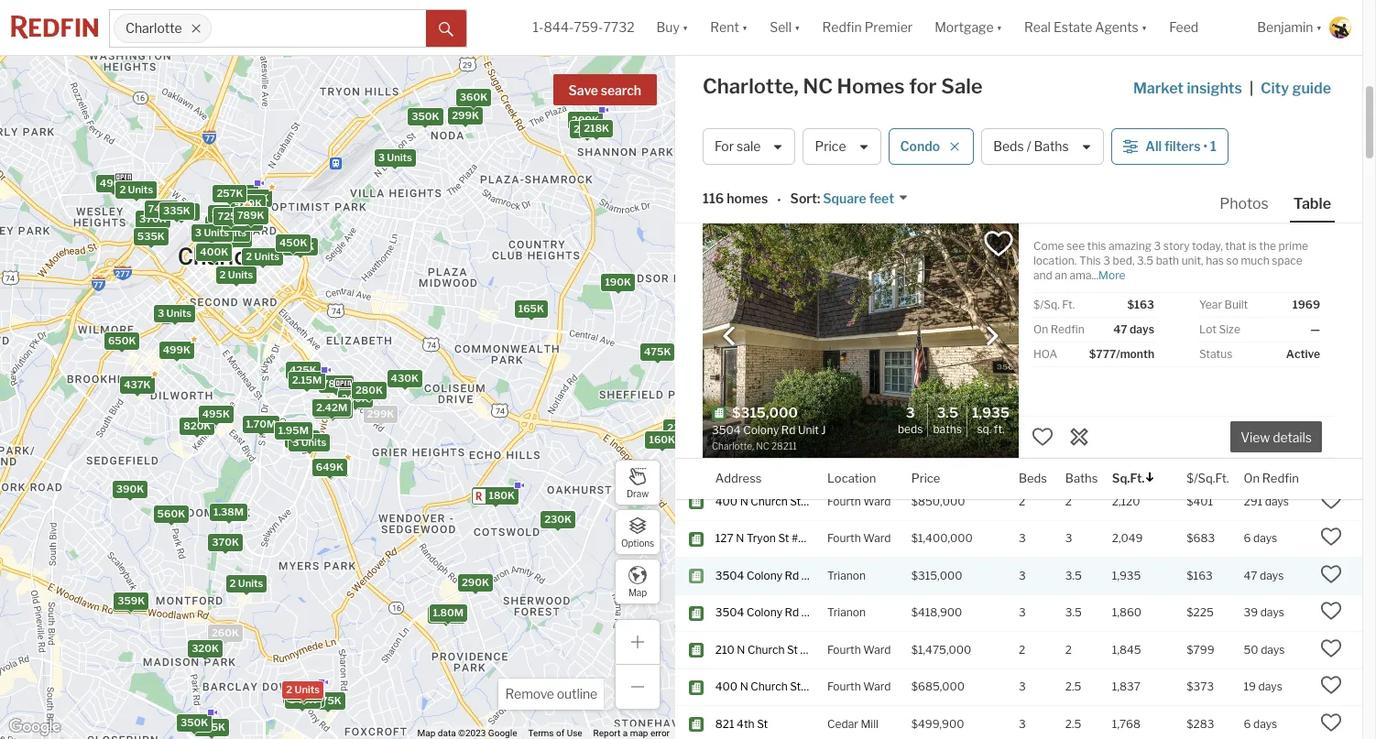 Task type: vqa. For each thing, say whether or not it's contained in the screenshot.


Task type: locate. For each thing, give the bounding box(es) containing it.
1 vertical spatial on redfin
[[1244, 471, 1299, 485]]

3 myers from the top
[[828, 161, 860, 174]]

130 cherokee rd #203 eastover
[[715, 86, 873, 100]]

2 park from the top
[[862, 49, 886, 63]]

and
[[1034, 269, 1053, 282]]

1 vertical spatial redfin
[[1051, 323, 1085, 336]]

1 vertical spatial 350k
[[180, 717, 208, 730]]

park right the b1
[[862, 272, 886, 286]]

lot size
[[1200, 323, 1241, 336]]

units
[[386, 151, 412, 164], [128, 183, 153, 196], [127, 183, 153, 196], [234, 215, 259, 228], [203, 226, 229, 239], [221, 227, 246, 240], [222, 232, 248, 244], [254, 250, 279, 263], [228, 268, 253, 281], [166, 307, 191, 319], [301, 436, 326, 449], [238, 578, 263, 590], [294, 684, 319, 696], [295, 690, 320, 702]]

4 right 5
[[1066, 421, 1073, 434]]

3.5
[[1066, 12, 1082, 26], [1066, 49, 1082, 63], [1066, 124, 1082, 137], [1066, 161, 1082, 174], [1137, 254, 1154, 268], [1066, 272, 1082, 286], [1066, 309, 1082, 323], [937, 405, 959, 421], [1066, 458, 1082, 471], [1066, 569, 1082, 583], [1066, 606, 1082, 620]]

park down redfin premier
[[862, 49, 886, 63]]

400 n church st #711 fourth ward
[[715, 495, 891, 508]]

130 up the previous button image
[[715, 309, 735, 323]]

0 vertical spatial 230k
[[483, 488, 511, 501]]

2 colony from the top
[[747, 606, 783, 620]]

1 6 days from the top
[[1244, 532, 1278, 546]]

210 n church st #3515 link
[[715, 643, 834, 658]]

0 vertical spatial 1,935
[[972, 405, 1010, 421]]

rd for 130 cherokee rd #104 eastover
[[790, 309, 804, 323]]

photos button
[[1216, 194, 1290, 221]]

1333 inside 1333 queens rd unit b1 link
[[715, 272, 742, 286]]

31
[[1244, 235, 1256, 249]]

0 horizontal spatial ft.
[[994, 422, 1005, 436]]

2 vertical spatial redfin
[[1263, 471, 1299, 485]]

6 myers park from the top
[[828, 346, 886, 360]]

0 vertical spatial 47
[[1114, 323, 1128, 336]]

beds left /
[[994, 139, 1024, 154]]

fourth for 210 n church st #3515
[[828, 643, 861, 657]]

• inside button
[[1204, 139, 1208, 154]]

2 vertical spatial beds
[[1019, 471, 1047, 485]]

5 myers park from the top
[[828, 272, 886, 286]]

3.5 inside come see this amazing 3 story today, that is the prime location. this 3 bed, 3.5 bath unit, has so much space and an ama...
[[1137, 254, 1154, 268]]

3.5 for 2,896
[[1066, 49, 1082, 63]]

165 days
[[1244, 198, 1290, 212]]

3
[[1019, 124, 1026, 137], [378, 151, 384, 164], [1019, 161, 1026, 174], [119, 183, 126, 196], [195, 226, 201, 239], [1019, 235, 1026, 249], [1066, 235, 1073, 249], [1154, 239, 1161, 253], [1104, 254, 1111, 268], [1019, 272, 1026, 286], [157, 307, 164, 319], [1019, 309, 1026, 323], [1019, 346, 1026, 360], [906, 405, 915, 421], [292, 436, 299, 449], [1019, 458, 1026, 471], [1019, 532, 1026, 546], [1066, 532, 1073, 546], [1019, 569, 1026, 583], [1019, 606, 1026, 620], [1019, 680, 1026, 694], [1019, 717, 1026, 731]]

ft. right sq.
[[994, 422, 1005, 436]]

1 3504 from the top
[[715, 569, 744, 583]]

for
[[909, 74, 937, 98]]

0 vertical spatial price
[[815, 139, 846, 154]]

$163 down 2,522
[[1128, 298, 1155, 312]]

premier
[[865, 20, 913, 35]]

1 400 from the top
[[715, 495, 738, 508]]

trianon down j
[[828, 606, 866, 620]]

favorite this home image for 6 days
[[1321, 712, 1343, 734]]

next button image
[[983, 327, 1002, 345]]

location
[[828, 471, 876, 485]]

2 units
[[119, 183, 153, 196], [225, 215, 259, 228], [214, 232, 248, 244], [245, 250, 279, 263], [219, 268, 253, 281], [229, 578, 263, 590], [286, 684, 319, 696], [286, 690, 320, 702]]

• inside 116 homes •
[[777, 192, 781, 208]]

st for #711
[[790, 495, 801, 508]]

on up hoa
[[1034, 323, 1049, 336]]

myers for 1333 queens rd unit b2
[[828, 198, 860, 212]]

1 horizontal spatial map
[[629, 587, 647, 598]]

eastover up #204
[[828, 86, 873, 100]]

47 up 2,358
[[1114, 323, 1128, 336]]

1333 inside "1333 queens rd unit b2" link
[[715, 198, 742, 212]]

1333 up 842 at the right top
[[715, 198, 742, 212]]

myers park for 1333 queens rd unit b1
[[828, 272, 886, 286]]

st left #3515
[[787, 643, 798, 657]]

dr down ave
[[799, 421, 811, 434]]

614 queens rd
[[715, 12, 794, 26]]

google image
[[5, 716, 65, 740]]

425k
[[289, 364, 316, 376]]

n for 400 n church st #711
[[740, 495, 748, 508]]

myers left premier
[[828, 12, 860, 26]]

data
[[438, 729, 456, 739]]

3 myers park from the top
[[828, 161, 886, 174]]

driftwood
[[745, 421, 797, 434], [828, 421, 879, 434]]

:
[[817, 191, 820, 207]]

2 vertical spatial 6
[[1244, 717, 1251, 731]]

1 vertical spatial 260k
[[211, 627, 239, 640]]

submit search image
[[439, 22, 454, 36]]

fourth up #228
[[828, 643, 861, 657]]

1 horizontal spatial redfin
[[1051, 323, 1085, 336]]

baths button
[[1066, 458, 1098, 499]]

favorite this home image for 6 days
[[1321, 526, 1343, 548]]

redfin down $/sq. ft.
[[1051, 323, 1085, 336]]

insights
[[1187, 80, 1243, 97]]

0 vertical spatial beds
[[994, 139, 1024, 154]]

park up feet
[[862, 161, 886, 174]]

6 myers from the top
[[828, 346, 860, 360]]

buy
[[657, 20, 680, 35]]

myers for 1170 queens rd
[[828, 346, 860, 360]]

n right 127
[[736, 532, 744, 546]]

cherokee right 842 at the right top
[[739, 235, 789, 249]]

340k up 789k
[[226, 187, 254, 200]]

0 vertical spatial 180k
[[595, 81, 621, 93]]

square
[[823, 191, 867, 207]]

2.5 for 1,768
[[1066, 717, 1082, 731]]

view details link
[[1231, 420, 1322, 453]]

4 for $2,150,000
[[1019, 12, 1026, 26]]

2 2.5 from the top
[[1066, 717, 1082, 731]]

3.5 for 1,860
[[1066, 606, 1082, 620]]

rd for 3504 colony rd unit n trianon
[[785, 606, 799, 620]]

340k up 649k
[[288, 433, 316, 445]]

645k
[[316, 461, 344, 474]]

1 horizontal spatial on
[[1244, 471, 1260, 485]]

0 vertical spatial •
[[1204, 139, 1208, 154]]

1333 for 1333 queens rd unit b1
[[715, 272, 742, 286]]

fourth down the location
[[828, 495, 861, 508]]

dr inside 'link'
[[803, 458, 815, 471]]

cherokee for 842 cherokee rd
[[739, 235, 789, 249]]

1 ▾ from the left
[[683, 20, 689, 35]]

230k left options button
[[544, 514, 571, 526]]

0 vertical spatial 350k
[[411, 110, 439, 123]]

1 vertical spatial 2.5
[[1066, 717, 1082, 731]]

127
[[715, 532, 734, 546]]

180k up 290k
[[488, 490, 515, 502]]

cherokee up 1170 queens rd
[[738, 309, 788, 323]]

0 horizontal spatial 475k
[[314, 694, 341, 707]]

park right b2
[[862, 198, 886, 212]]

1701
[[715, 49, 740, 63]]

fourth up cedar
[[828, 680, 861, 694]]

eastover up e2
[[828, 124, 873, 137]]

ward for 400 n church st #711 fourth ward
[[863, 495, 891, 508]]

colony down 127 n tryon st #603 link
[[747, 569, 783, 583]]

$683
[[1187, 532, 1215, 546]]

favorite this home image
[[1321, 192, 1343, 214], [1321, 489, 1343, 511], [1321, 526, 1343, 548], [1321, 638, 1343, 660]]

475k right 315k
[[314, 694, 341, 707]]

4 favorite this home image from the top
[[1321, 638, 1343, 660]]

31 days
[[1244, 235, 1283, 249]]

1 vertical spatial ft.
[[994, 422, 1005, 436]]

queens inside "link"
[[737, 12, 777, 26]]

1 horizontal spatial price button
[[912, 458, 941, 499]]

map down options
[[629, 587, 647, 598]]

church down westbrook
[[751, 495, 788, 508]]

1 horizontal spatial •
[[1204, 139, 1208, 154]]

1 horizontal spatial 180k
[[595, 81, 621, 93]]

• for all filters • 1
[[1204, 139, 1208, 154]]

st left #228
[[790, 680, 801, 694]]

$401
[[1187, 495, 1214, 508]]

$163 up $225
[[1187, 569, 1213, 583]]

3 ▾ from the left
[[795, 20, 801, 35]]

1333 for 1333 queens rd unit e2
[[715, 161, 742, 174]]

days for $909
[[1260, 309, 1284, 323]]

2 myers park from the top
[[828, 49, 886, 63]]

209k
[[571, 113, 599, 126]]

#3515
[[801, 643, 834, 657]]

6 units
[[212, 227, 246, 240]]

myers park
[[828, 12, 886, 26], [828, 49, 886, 63], [828, 161, 886, 174], [828, 198, 886, 212], [828, 272, 886, 286], [828, 346, 886, 360]]

ward up mill
[[863, 680, 891, 694]]

unit for e2
[[803, 161, 824, 174]]

unit left a
[[817, 458, 838, 471]]

fourth right #603
[[828, 532, 861, 546]]

ward right a
[[857, 458, 884, 471]]

terms of use link
[[528, 729, 582, 739]]

3.5 for 2,690
[[1066, 124, 1082, 137]]

photos
[[1220, 195, 1269, 213]]

1 myers from the top
[[828, 12, 860, 26]]

eastover for #104
[[828, 309, 873, 323]]

days for $283
[[1254, 717, 1278, 731]]

days for $677
[[1260, 12, 1284, 26]]

4 myers from the top
[[828, 198, 860, 212]]

favorite this home image for 27 days
[[1321, 304, 1343, 326]]

2 400 from the top
[[715, 680, 738, 694]]

0 vertical spatial 47 days
[[1114, 323, 1155, 336]]

1 horizontal spatial 47 days
[[1244, 569, 1284, 583]]

1,935 for 1,935
[[1112, 569, 1141, 583]]

1 horizontal spatial ft.
[[1062, 298, 1075, 312]]

3 eastover from the top
[[828, 235, 873, 249]]

unit left the b1
[[803, 272, 824, 286]]

4 park from the top
[[862, 198, 886, 212]]

2,789
[[1112, 86, 1142, 100]]

0 vertical spatial 2.5
[[1066, 680, 1082, 694]]

ama...
[[1070, 269, 1099, 282]]

0 vertical spatial ft.
[[1062, 298, 1075, 312]]

b2
[[826, 198, 840, 212]]

colony down 3504 colony rd unit j link
[[747, 606, 783, 620]]

price button down $475,000
[[912, 458, 941, 499]]

291
[[1244, 495, 1263, 508]]

3 units
[[378, 151, 412, 164], [119, 183, 153, 196], [195, 226, 229, 239], [157, 307, 191, 319], [292, 436, 326, 449]]

google
[[488, 729, 517, 739]]

myers park for 1170 queens rd
[[828, 346, 886, 360]]

queens for 1333 queens rd unit b2
[[744, 198, 784, 212]]

previous button image
[[720, 327, 739, 345]]

1333 for 1333 queens rd unit b2
[[715, 198, 742, 212]]

2 trianon from the top
[[828, 606, 866, 620]]

1 vertical spatial 1333
[[715, 198, 742, 212]]

redfin inside on redfin button
[[1263, 471, 1299, 485]]

favorite this home image for 165 days
[[1321, 192, 1343, 214]]

fourth
[[828, 495, 861, 508], [828, 532, 861, 546], [828, 643, 861, 657], [828, 680, 861, 694]]

1 colony from the top
[[747, 569, 783, 583]]

1 horizontal spatial driftwood
[[828, 421, 879, 434]]

unit inside 'link'
[[817, 458, 838, 471]]

rd for 1333 queens rd unit b2
[[786, 198, 800, 212]]

today,
[[1192, 239, 1223, 253]]

1 horizontal spatial 340k
[[288, 433, 316, 445]]

27 days
[[1244, 309, 1284, 323]]

condo
[[900, 139, 940, 154]]

n down address
[[740, 495, 748, 508]]

baths left sq.
[[933, 422, 962, 436]]

cherokee down 1701 sterling rd "link"
[[738, 86, 788, 100]]

6 park from the top
[[862, 346, 886, 360]]

1 park from the top
[[862, 12, 886, 26]]

church down 210 n church st #3515 link
[[751, 680, 788, 694]]

None search field
[[212, 10, 426, 47]]

n for 400 n church st #228
[[740, 680, 748, 694]]

299k down 360k
[[451, 109, 479, 122]]

map
[[630, 729, 648, 739]]

3504 up 210
[[715, 606, 744, 620]]

more
[[1099, 269, 1126, 282]]

4
[[1019, 12, 1026, 26], [1019, 49, 1026, 63], [1066, 421, 1073, 434]]

1 vertical spatial 130
[[715, 124, 735, 137]]

ft. inside 1,935 sq. ft.
[[994, 422, 1005, 436]]

4 myers park from the top
[[828, 198, 886, 212]]

1 eastover from the top
[[828, 86, 873, 100]]

2 vertical spatial 130
[[715, 309, 735, 323]]

2 myers from the top
[[828, 49, 860, 63]]

0 vertical spatial 6 days
[[1244, 532, 1278, 546]]

0 vertical spatial redfin
[[823, 20, 862, 35]]

1701 sterling rd link
[[715, 49, 811, 64]]

3.5 for 1,935
[[1066, 569, 1082, 583]]

1 horizontal spatial on redfin
[[1244, 471, 1299, 485]]

beds for beds / baths
[[994, 139, 1024, 154]]

1 vertical spatial price
[[912, 471, 941, 485]]

dr
[[799, 421, 811, 434], [803, 458, 815, 471]]

baths right /
[[1034, 139, 1069, 154]]

$/sq.ft.
[[1187, 471, 1229, 485]]

prime
[[1279, 239, 1309, 253]]

1 trianon from the top
[[828, 569, 866, 583]]

2 vertical spatial church
[[751, 680, 788, 694]]

5
[[1019, 421, 1026, 434]]

370k up 535k
[[139, 213, 166, 225]]

6 days
[[1244, 532, 1278, 546], [1244, 717, 1278, 731]]

myers for 1701 sterling rd
[[828, 49, 860, 63]]

0 vertical spatial 260k
[[341, 392, 369, 405]]

3 1333 from the top
[[715, 272, 742, 286]]

130 up for
[[715, 124, 735, 137]]

myers park for 614 queens rd
[[828, 12, 886, 26]]

1333 down 842 at the right top
[[715, 272, 742, 286]]

1 myers park from the top
[[828, 12, 886, 26]]

0 vertical spatial on redfin
[[1034, 323, 1085, 336]]

guide
[[1293, 80, 1332, 97]]

6 down the 291
[[1244, 532, 1251, 546]]

2 fourth from the top
[[828, 532, 861, 546]]

fourth for 400 n church st #228
[[828, 680, 861, 694]]

5 myers from the top
[[828, 272, 860, 286]]

ft. right $/sq.
[[1062, 298, 1075, 312]]

649k
[[315, 461, 343, 474]]

myers up 'square'
[[828, 161, 860, 174]]

myers park for 1701 sterling rd
[[828, 49, 886, 63]]

1 vertical spatial baths
[[933, 422, 962, 436]]

6 days down 291 days
[[1244, 532, 1278, 546]]

1 vertical spatial 4
[[1019, 49, 1026, 63]]

on up the 291
[[1244, 471, 1260, 485]]

2 driftwood from the left
[[828, 421, 879, 434]]

130 down 1701
[[715, 86, 735, 100]]

fourth for 400 n church st #711
[[828, 495, 861, 508]]

0 horizontal spatial 47 days
[[1114, 323, 1155, 336]]

1 130 from the top
[[715, 86, 735, 100]]

939 westmere ave
[[715, 383, 815, 397]]

▾ for benjamin ▾
[[1316, 20, 1322, 35]]

600k
[[225, 214, 253, 227]]

0 vertical spatial baths
[[1034, 139, 1069, 154]]

space
[[1272, 254, 1303, 268]]

ave
[[796, 383, 815, 397]]

15
[[1244, 421, 1256, 434]]

3.5 for 2,522
[[1066, 272, 1082, 286]]

$685,000
[[912, 680, 965, 694]]

0 horizontal spatial •
[[777, 192, 781, 208]]

favorite this home image for 53 days
[[1321, 452, 1343, 474]]

130 cherokee rd #204 link
[[715, 124, 834, 139]]

map left data
[[417, 729, 436, 739]]

2 eastover from the top
[[828, 124, 873, 137]]

1 2.5 from the top
[[1066, 680, 1082, 694]]

1 vertical spatial 180k
[[488, 490, 515, 502]]

2 ▾ from the left
[[742, 20, 748, 35]]

driftwood down 939 westmere ave link
[[745, 421, 797, 434]]

1 vertical spatial dr
[[803, 458, 815, 471]]

1 vertical spatial 230k
[[544, 514, 571, 526]]

price
[[815, 139, 846, 154], [912, 471, 941, 485]]

2 3504 from the top
[[715, 606, 744, 620]]

1 vertical spatial map
[[417, 729, 436, 739]]

favorite this home image for 34 days
[[1321, 44, 1343, 66]]

days for $163
[[1260, 569, 1284, 583]]

130 for 130 cherokee rd #204
[[715, 124, 735, 137]]

$475,000
[[912, 421, 964, 434]]

price up $850,000
[[912, 471, 941, 485]]

0 horizontal spatial driftwood
[[745, 421, 797, 434]]

cherokee
[[738, 86, 788, 100], [738, 124, 788, 137], [739, 235, 789, 249], [738, 309, 788, 323]]

400 n church st #711 link
[[715, 495, 827, 510]]

4 eastover from the top
[[828, 309, 873, 323]]

2 6 days from the top
[[1244, 717, 1278, 731]]

47 days up 2,358
[[1114, 323, 1155, 336]]

2 vertical spatial baths
[[1066, 471, 1098, 485]]

2 130 from the top
[[715, 124, 735, 137]]

cherokee up sale
[[738, 124, 788, 137]]

3504 for 3504 colony rd unit j
[[715, 569, 744, 583]]

4 down real
[[1019, 49, 1026, 63]]

0 vertical spatial 355k
[[286, 240, 314, 253]]

st left #603
[[778, 532, 789, 546]]

ward for 400 n church st #228 fourth ward
[[863, 680, 891, 694]]

st left the #711 at the bottom right
[[790, 495, 801, 508]]

1 fourth from the top
[[828, 495, 861, 508]]

2 vertical spatial 4
[[1066, 421, 1073, 434]]

baths down x-out this home image
[[1066, 471, 1098, 485]]

rd for 1333 queens rd unit b1
[[786, 272, 800, 286]]

47
[[1114, 323, 1128, 336], [1244, 569, 1258, 583]]

0 vertical spatial 475k
[[644, 346, 671, 359]]

rd for 614 queens rd
[[779, 12, 794, 26]]

299k down 280k
[[367, 408, 394, 421]]

ward down the location
[[863, 495, 891, 508]]

1 vertical spatial 1,935
[[1112, 569, 1141, 583]]

370k down 1.38m
[[211, 536, 239, 549]]

favorite this home image for 50 days
[[1321, 638, 1343, 660]]

1969
[[1293, 298, 1321, 312]]

beds for beds button
[[1019, 471, 1047, 485]]

cherokee for 130 cherokee rd #204 eastover
[[738, 124, 788, 137]]

1 horizontal spatial 1,935
[[1112, 569, 1141, 583]]

340k
[[226, 187, 254, 200], [288, 433, 316, 445]]

0 vertical spatial trianon
[[828, 569, 866, 583]]

2 favorite this home image from the top
[[1321, 489, 1343, 511]]

dr for driftwood
[[799, 421, 811, 434]]

1 vertical spatial church
[[748, 643, 785, 657]]

1 favorite this home image from the top
[[1321, 192, 1343, 214]]

1 vertical spatial 299k
[[367, 408, 394, 421]]

sort :
[[790, 191, 820, 207]]

mortgage
[[935, 20, 994, 35]]

sterling
[[742, 49, 782, 63]]

park up skybox
[[862, 346, 886, 360]]

0 horizontal spatial 355k
[[198, 721, 225, 734]]

1 vertical spatial 6
[[1244, 532, 1251, 546]]

0 vertical spatial map
[[629, 587, 647, 598]]

4 ▾ from the left
[[997, 20, 1003, 35]]

1333 queens rd unit e2
[[715, 161, 840, 174]]

n right 210
[[737, 643, 745, 657]]

4 fourth from the top
[[828, 680, 861, 694]]

350k down submit search image
[[411, 110, 439, 123]]

0 vertical spatial $163
[[1128, 298, 1155, 312]]

beds inside beds / baths button
[[994, 139, 1024, 154]]

myers right :
[[828, 198, 860, 212]]

unit left b2
[[803, 198, 824, 212]]

370k
[[139, 213, 166, 225], [211, 536, 239, 549]]

1 vertical spatial 3504
[[715, 606, 744, 620]]

130 for 130 cherokee rd #203
[[715, 86, 735, 100]]

439k
[[234, 197, 262, 209]]

1333 inside 1333 queens rd unit e2 link
[[715, 161, 742, 174]]

so
[[1227, 254, 1239, 268]]

475k left 1170 on the top right of page
[[644, 346, 671, 359]]

favorite this home image for 39 days
[[1321, 601, 1343, 623]]

2.5 for 1,837
[[1066, 680, 1082, 694]]

price down #204
[[815, 139, 846, 154]]

0 vertical spatial 299k
[[451, 109, 479, 122]]

unit for b2
[[803, 198, 824, 212]]

1 horizontal spatial price
[[912, 471, 941, 485]]

1 1333 from the top
[[715, 161, 742, 174]]

• left 1
[[1204, 139, 1208, 154]]

1 horizontal spatial 355k
[[286, 240, 314, 253]]

3 fourth from the top
[[828, 643, 861, 657]]

dr left third
[[803, 458, 815, 471]]

260k up 320k
[[211, 627, 239, 640]]

park for $2,150,000
[[862, 12, 886, 26]]

3 favorite this home image from the top
[[1321, 526, 1343, 548]]

map inside button
[[629, 587, 647, 598]]

2 1333 from the top
[[715, 198, 742, 212]]

130 cherokee rd #204 eastover
[[715, 124, 873, 137]]

1 vertical spatial $163
[[1187, 569, 1213, 583]]

park for $1,375,000
[[862, 49, 886, 63]]

1 horizontal spatial 370k
[[211, 536, 239, 549]]

1 horizontal spatial 299k
[[451, 109, 479, 122]]

1170 queens rd
[[715, 346, 798, 360]]

ward right #3515
[[863, 643, 891, 657]]

0 vertical spatial 370k
[[139, 213, 166, 225]]

is
[[1249, 239, 1257, 253]]

colony for 3504 colony rd unit j trianon
[[747, 569, 783, 583]]

rd for 130 cherokee rd #203 eastover
[[790, 86, 804, 100]]

0 horizontal spatial redfin
[[823, 20, 862, 35]]

47 days up 39 days
[[1244, 569, 1284, 583]]

0 horizontal spatial 230k
[[483, 488, 511, 501]]

myers up skybox
[[828, 346, 860, 360]]

4 left estate
[[1019, 12, 1026, 26]]

0 vertical spatial dr
[[799, 421, 811, 434]]

0 horizontal spatial 1,935
[[972, 405, 1010, 421]]

0 vertical spatial 3504
[[715, 569, 744, 583]]

0 vertical spatial 6
[[212, 227, 219, 240]]

0 vertical spatial 130
[[715, 86, 735, 100]]

on inside on redfin button
[[1244, 471, 1260, 485]]

6 for 821 4th st
[[1244, 717, 1251, 731]]

come
[[1034, 239, 1064, 253]]

$283
[[1187, 717, 1215, 731]]

heading
[[712, 404, 861, 454]]

$535,000
[[912, 383, 965, 397]]

218k
[[584, 122, 609, 135]]

beds left 3.5 baths
[[898, 422, 923, 436]]

0 vertical spatial price button
[[803, 128, 881, 165]]

favorite this home image
[[1321, 7, 1343, 29], [1321, 44, 1343, 66], [1321, 81, 1343, 103], [1321, 304, 1343, 326], [1321, 341, 1343, 363], [1321, 415, 1343, 437], [1032, 426, 1054, 448], [1321, 452, 1343, 474], [1321, 563, 1343, 585], [1321, 601, 1343, 623], [1321, 675, 1343, 697], [1321, 712, 1343, 734]]

400 for 400 n church st #711
[[715, 495, 738, 508]]

1010
[[715, 458, 741, 471]]

315k
[[288, 686, 314, 699]]

park up homes
[[862, 12, 886, 26]]

2.5 left 1,768
[[1066, 717, 1082, 731]]

n up 4th
[[740, 680, 748, 694]]

2.5 left "1,837"
[[1066, 680, 1082, 694]]

0 vertical spatial 340k
[[226, 187, 254, 200]]

sq.ft.
[[1112, 471, 1145, 485]]

6 ▾ from the left
[[1316, 20, 1322, 35]]

details
[[1273, 430, 1312, 446]]

3 park from the top
[[862, 161, 886, 174]]

built
[[1225, 298, 1248, 312]]

180k up 209k
[[595, 81, 621, 93]]

price button up 'square'
[[803, 128, 881, 165]]

this
[[1079, 254, 1101, 268]]

on redfin down $/sq. ft.
[[1034, 323, 1085, 336]]

5 park from the top
[[862, 272, 886, 286]]

5 ▾ from the left
[[1142, 20, 1148, 35]]

eastover down the b1
[[828, 309, 873, 323]]

on redfin up 291 days
[[1244, 471, 1299, 485]]

• left sort
[[777, 192, 781, 208]]

myers up charlotte, nc homes for sale
[[828, 49, 860, 63]]



Task type: describe. For each thing, give the bounding box(es) containing it.
0 vertical spatial on
[[1034, 323, 1049, 336]]

days for $225
[[1261, 606, 1285, 620]]

1 driftwood from the left
[[745, 421, 797, 434]]

map region
[[0, 0, 844, 740]]

0 horizontal spatial 180k
[[488, 490, 515, 502]]

estate
[[1054, 20, 1093, 35]]

0 horizontal spatial 370k
[[139, 213, 166, 225]]

n down j
[[825, 606, 833, 620]]

3 130 from the top
[[715, 309, 735, 323]]

charlotte, nc homes for sale
[[703, 74, 983, 98]]

#228
[[804, 680, 831, 694]]

queens for 1333 queens rd unit b1
[[744, 272, 784, 286]]

1 vertical spatial 475k
[[314, 694, 341, 707]]

1 horizontal spatial 230k
[[544, 514, 571, 526]]

myers for 1333 queens rd unit e2
[[828, 161, 860, 174]]

n for 127 n tryon st #603
[[736, 532, 744, 546]]

rd for 130 cherokee rd #204 eastover
[[790, 124, 804, 137]]

queens for 1170 queens rd
[[742, 346, 782, 360]]

565k
[[208, 218, 236, 231]]

1,768
[[1112, 717, 1141, 731]]

park for $1,950,000
[[862, 346, 886, 360]]

myers park for 1333 queens rd unit b2
[[828, 198, 886, 212]]

beds / baths
[[994, 139, 1069, 154]]

1-844-759-7732 link
[[533, 20, 635, 35]]

1,845
[[1112, 643, 1141, 657]]

1170 queens rd link
[[715, 346, 811, 361]]

rd for 1701 sterling rd
[[784, 49, 799, 63]]

photo of 3504 colony rd unit j, charlotte, nc 28211 image
[[703, 224, 1019, 458]]

650k
[[108, 334, 136, 347]]

3504 colony rd unit n link
[[715, 606, 833, 621]]

remove
[[505, 686, 554, 702]]

favorite button image
[[983, 228, 1014, 259]]

myers park for 1333 queens rd unit e2
[[828, 161, 886, 174]]

ward for 210 n church st #3515 fourth ward
[[863, 643, 891, 657]]

1,935 for 1,935 sq. ft.
[[972, 405, 1010, 421]]

3.5 for 2,674
[[1066, 161, 1082, 174]]

favorite button checkbox
[[983, 228, 1014, 259]]

remove condo image
[[950, 141, 961, 152]]

days for $468
[[1259, 235, 1283, 249]]

3.5 baths
[[933, 405, 962, 436]]

345k
[[289, 694, 316, 707]]

unit left j
[[802, 569, 823, 583]]

trianon for 3504 colony rd unit j
[[828, 569, 866, 583]]

$850,000
[[912, 495, 965, 508]]

$2,195,000
[[912, 309, 972, 323]]

favorite this home image for 192 days
[[1321, 341, 1343, 363]]

6 for 127 n tryon st #603
[[1244, 532, 1251, 546]]

3.5 for 2,184
[[1066, 458, 1082, 471]]

view details button
[[1231, 422, 1322, 453]]

square feet button
[[820, 190, 909, 208]]

313k
[[294, 692, 320, 705]]

0 horizontal spatial price
[[815, 139, 846, 154]]

colony for 3504 colony rd unit n trianon
[[747, 606, 783, 620]]

queens for 614 queens rd
[[737, 12, 777, 26]]

3,174
[[1112, 12, 1141, 26]]

1010 westbrook dr unit a link
[[715, 458, 849, 473]]

cherokee for 130 cherokee rd #203 eastover
[[738, 86, 788, 100]]

0 horizontal spatial price button
[[803, 128, 881, 165]]

st right 4th
[[757, 717, 768, 731]]

3504 colony rd unit j trianon
[[715, 569, 866, 583]]

53 days
[[1244, 458, 1285, 471]]

cherokee for 130 cherokee rd #104 eastover
[[738, 309, 788, 323]]

$418,900
[[912, 606, 963, 620]]

myers for 1333 queens rd unit b1
[[828, 272, 860, 286]]

myers for 614 queens rd
[[828, 12, 860, 26]]

1 horizontal spatial $163
[[1187, 569, 1213, 583]]

1 horizontal spatial 47
[[1244, 569, 1258, 583]]

1 horizontal spatial 260k
[[341, 392, 369, 405]]

0 horizontal spatial 299k
[[367, 408, 394, 421]]

all filters • 1
[[1146, 139, 1217, 154]]

53
[[1244, 458, 1258, 471]]

360k
[[459, 91, 487, 104]]

st for #3515
[[787, 643, 798, 657]]

$1,200,000
[[912, 235, 972, 249]]

0 horizontal spatial 340k
[[226, 187, 254, 200]]

400 for 400 n church st #228
[[715, 680, 738, 694]]

▾ inside 'link'
[[1142, 20, 1148, 35]]

trianon for 3504 colony rd unit n
[[828, 606, 866, 620]]

1 vertical spatial price button
[[912, 458, 941, 499]]

eastover for #203
[[828, 86, 873, 100]]

1333 queens rd unit e2 link
[[715, 161, 840, 176]]

0 horizontal spatial $163
[[1128, 298, 1155, 312]]

1 vertical spatial 340k
[[288, 433, 316, 445]]

hoa
[[1034, 347, 1058, 361]]

unit up #3515
[[802, 606, 823, 620]]

address button
[[715, 458, 762, 499]]

park for $1,300,000
[[862, 272, 886, 286]]

3 inside 3 beds
[[906, 405, 915, 421]]

3801 driftwood dr
[[715, 421, 811, 434]]

st for #228
[[790, 680, 801, 694]]

1 horizontal spatial 350k
[[411, 110, 439, 123]]

3.5 inside 3.5 baths
[[937, 405, 959, 421]]

1 vertical spatial 355k
[[198, 721, 225, 734]]

3.5 for 2,414
[[1066, 309, 1082, 323]]

34
[[1244, 49, 1258, 63]]

0 horizontal spatial 260k
[[211, 627, 239, 640]]

favorite this home image for 291 days
[[1321, 489, 1343, 511]]

map for map
[[629, 587, 647, 598]]

map for map data ©2023 google
[[417, 729, 436, 739]]

report a map error link
[[593, 729, 670, 739]]

0 horizontal spatial on redfin
[[1034, 323, 1085, 336]]

325k
[[343, 389, 370, 402]]

rd for 3504 colony rd unit j trianon
[[785, 569, 799, 583]]

1.95m
[[278, 424, 308, 437]]

church for #228
[[751, 680, 788, 694]]

#203
[[806, 86, 834, 100]]

baths inside beds / baths button
[[1034, 139, 1069, 154]]

favorite this home image for 15 days
[[1321, 415, 1343, 437]]

rd for 842 cherokee rd
[[791, 235, 805, 249]]

15 days
[[1244, 421, 1283, 434]]

$/sq. ft.
[[1034, 298, 1075, 312]]

130 cherokee rd #104 link
[[715, 309, 833, 324]]

1 horizontal spatial 475k
[[644, 346, 671, 359]]

939
[[715, 383, 737, 397]]

1333 queens rd unit b1 link
[[715, 272, 839, 287]]

$827
[[1187, 346, 1214, 360]]

rd for 1333 queens rd unit e2
[[786, 161, 800, 174]]

days for $343
[[1261, 458, 1285, 471]]

n for 210 n church st #3515
[[737, 643, 745, 657]]

©2023
[[458, 729, 486, 739]]

2,358
[[1112, 346, 1143, 360]]

church for #3515
[[748, 643, 785, 657]]

$2,420,000
[[912, 86, 973, 100]]

3504 for 3504 colony rd unit n
[[715, 606, 744, 620]]

$749,000
[[912, 458, 964, 471]]

ward for 127 n tryon st #603 fourth ward
[[863, 532, 891, 546]]

39
[[1244, 606, 1258, 620]]

unit for b1
[[803, 272, 824, 286]]

359k
[[117, 595, 145, 608]]

165k
[[518, 303, 544, 316]]

has
[[1206, 254, 1224, 268]]

of
[[556, 729, 565, 739]]

bed,
[[1113, 254, 1135, 268]]

▾ for sell ▾
[[795, 20, 801, 35]]

days for $827
[[1265, 346, 1289, 360]]

charlotte
[[126, 21, 182, 36]]

for sale
[[715, 139, 761, 154]]

church for #711
[[751, 495, 788, 508]]

sq.ft. button
[[1112, 458, 1156, 499]]

0 horizontal spatial 350k
[[180, 717, 208, 730]]

favorite this home image for 47 days
[[1321, 563, 1343, 585]]

1 vertical spatial beds
[[898, 422, 923, 436]]

x-out this home image
[[1069, 426, 1091, 448]]

205k
[[572, 115, 599, 128]]

remove charlotte image
[[191, 23, 202, 34]]

fourth for 127 n tryon st #603
[[828, 532, 861, 546]]

$799
[[1187, 643, 1215, 657]]

e2
[[826, 161, 840, 174]]

1-
[[533, 20, 544, 35]]

6 days for $283
[[1244, 717, 1278, 731]]

favorite this home image for 76 days
[[1321, 7, 1343, 29]]

feet
[[869, 191, 894, 207]]

1 vertical spatial 370k
[[211, 536, 239, 549]]

real
[[1025, 20, 1051, 35]]

0 horizontal spatial 47
[[1114, 323, 1128, 336]]

st for #603
[[778, 532, 789, 546]]

$677
[[1187, 12, 1214, 26]]

1-844-759-7732
[[533, 20, 635, 35]]

homes
[[837, 74, 905, 98]]

use
[[567, 729, 582, 739]]

6 days for $683
[[1244, 532, 1278, 546]]

▾ for rent ▾
[[742, 20, 748, 35]]

days for $683
[[1254, 532, 1278, 546]]

$2,150,000
[[912, 12, 972, 26]]

$468
[[1187, 235, 1215, 249]]

2,896
[[1112, 49, 1143, 63]]

favorite this home image for 19 days
[[1321, 675, 1343, 697]]

68 days
[[1244, 86, 1285, 100]]

▾ for buy ▾
[[683, 20, 689, 35]]

$/sq.
[[1034, 298, 1060, 312]]

redfin inside redfin premier button
[[823, 20, 862, 35]]

437k
[[123, 378, 150, 391]]

6 inside map region
[[212, 227, 219, 240]]

$909
[[1187, 309, 1216, 323]]

309k
[[290, 686, 318, 699]]

b1
[[826, 272, 839, 286]]

see
[[1067, 239, 1085, 253]]

draw
[[627, 488, 649, 499]]

400 n church st #228 fourth ward
[[715, 680, 891, 694]]

$373
[[1187, 680, 1214, 694]]

4 for $1,375,000
[[1019, 49, 1026, 63]]

error
[[651, 729, 670, 739]]

queens for 1333 queens rd unit e2
[[744, 161, 784, 174]]

290k
[[461, 576, 489, 589]]

$225
[[1187, 606, 1214, 620]]

user photo image
[[1330, 16, 1352, 38]]

options button
[[615, 510, 661, 555]]

save
[[569, 82, 598, 98]]

sale
[[941, 74, 983, 98]]

days for $799
[[1261, 643, 1285, 657]]

eastover for #204
[[828, 124, 873, 137]]

dr for westbrook
[[803, 458, 815, 471]]

bath
[[1156, 254, 1179, 268]]

3.5 for 3,174
[[1066, 12, 1082, 26]]

an
[[1055, 269, 1068, 282]]

127 n tryon st #603 link
[[715, 532, 820, 547]]

399k
[[292, 691, 320, 703]]

1333 queens rd unit b1
[[715, 272, 839, 286]]

▾ for mortgage ▾
[[997, 20, 1003, 35]]

530k
[[211, 207, 239, 220]]



